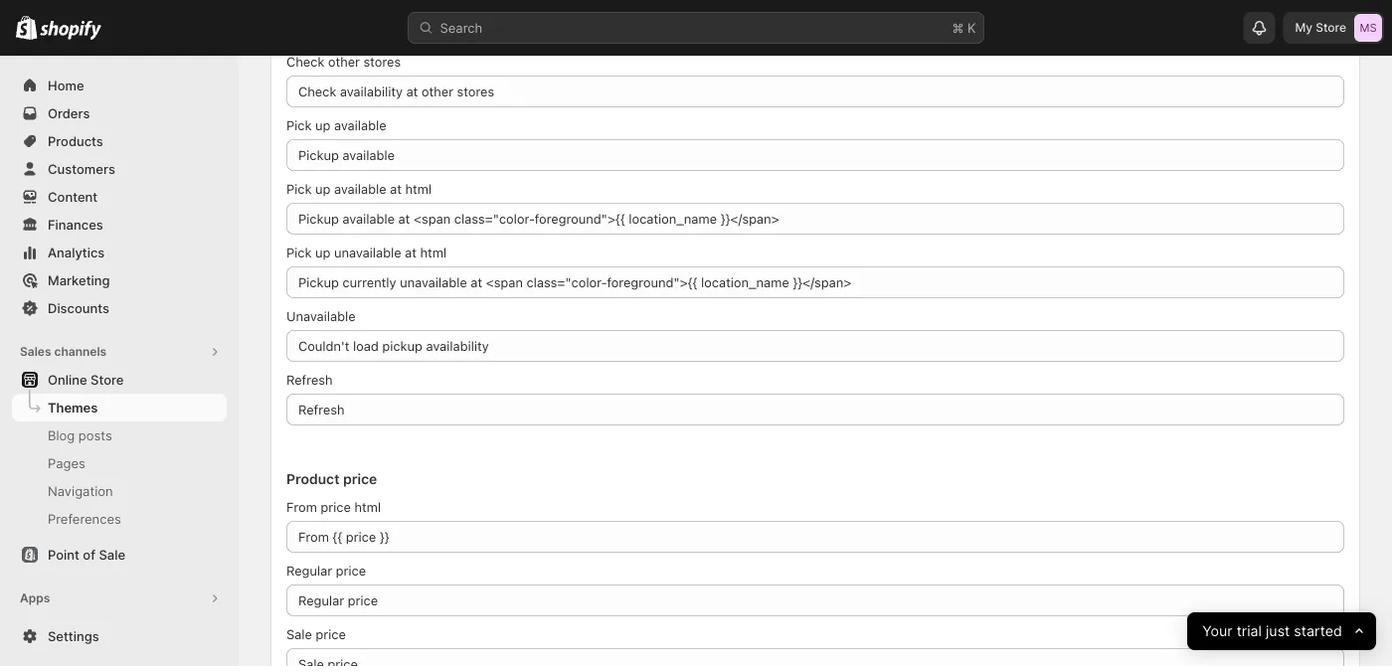 Task type: describe. For each thing, give the bounding box(es) containing it.
apps
[[76, 619, 107, 634]]

blog
[[48, 428, 75, 443]]

online
[[48, 372, 87, 387]]

add apps button
[[12, 613, 227, 641]]

content
[[48, 189, 98, 204]]

discounts
[[48, 300, 109, 316]]

trial
[[1237, 623, 1262, 640]]

your
[[1203, 623, 1233, 640]]

content link
[[12, 183, 227, 211]]

search
[[440, 20, 483, 35]]

themes
[[48, 400, 98, 415]]

products
[[48, 133, 103, 149]]

navigation link
[[12, 477, 227, 505]]

pages
[[48, 456, 85, 471]]

settings
[[48, 629, 99, 644]]

just
[[1266, 623, 1290, 640]]

of
[[83, 547, 95, 562]]

pages link
[[12, 450, 227, 477]]

apps button
[[12, 585, 227, 613]]

online store
[[48, 372, 124, 387]]

customers
[[48, 161, 115, 177]]

apps
[[20, 591, 50, 606]]

point of sale link
[[12, 541, 227, 569]]

shopify image
[[16, 16, 37, 40]]

home link
[[12, 72, 227, 99]]

orders
[[48, 105, 90, 121]]

discounts link
[[12, 294, 227, 322]]

point of sale
[[48, 547, 125, 562]]

shopify image
[[40, 20, 102, 40]]

point of sale button
[[0, 541, 239, 569]]

settings link
[[12, 623, 227, 650]]

my store image
[[1355, 14, 1383, 42]]

marketing link
[[12, 267, 227, 294]]

finances link
[[12, 211, 227, 239]]

sale
[[99, 547, 125, 562]]

customers link
[[12, 155, 227, 183]]

orders link
[[12, 99, 227, 127]]

posts
[[78, 428, 112, 443]]

products link
[[12, 127, 227, 155]]



Task type: locate. For each thing, give the bounding box(es) containing it.
store right my
[[1316, 20, 1347, 35]]

1 horizontal spatial store
[[1316, 20, 1347, 35]]

add
[[48, 619, 73, 634]]

store
[[1316, 20, 1347, 35], [91, 372, 124, 387]]

sales channels
[[20, 345, 107, 359]]

k
[[968, 20, 976, 35]]

online store link
[[12, 366, 227, 394]]

store down sales channels button
[[91, 372, 124, 387]]

themes link
[[12, 394, 227, 422]]

my
[[1296, 20, 1313, 35]]

your trial just started
[[1203, 623, 1343, 640]]

marketing
[[48, 273, 110, 288]]

1 vertical spatial store
[[91, 372, 124, 387]]

⌘
[[952, 20, 964, 35]]

⌘ k
[[952, 20, 976, 35]]

analytics link
[[12, 239, 227, 267]]

channels
[[54, 345, 107, 359]]

point
[[48, 547, 79, 562]]

blog posts link
[[12, 422, 227, 450]]

0 vertical spatial store
[[1316, 20, 1347, 35]]

blog posts
[[48, 428, 112, 443]]

store for my store
[[1316, 20, 1347, 35]]

0 horizontal spatial store
[[91, 372, 124, 387]]

preferences
[[48, 511, 121, 527]]

navigation
[[48, 483, 113, 499]]

sales channels button
[[12, 338, 227, 366]]

my store
[[1296, 20, 1347, 35]]

store for online store
[[91, 372, 124, 387]]

finances
[[48, 217, 103, 232]]

add apps
[[48, 619, 107, 634]]

home
[[48, 78, 84, 93]]

started
[[1294, 623, 1343, 640]]

your trial just started button
[[1187, 613, 1377, 650]]

analytics
[[48, 245, 105, 260]]

sales
[[20, 345, 51, 359]]

preferences link
[[12, 505, 227, 533]]



Task type: vqa. For each thing, say whether or not it's contained in the screenshot.
Preferences link
yes



